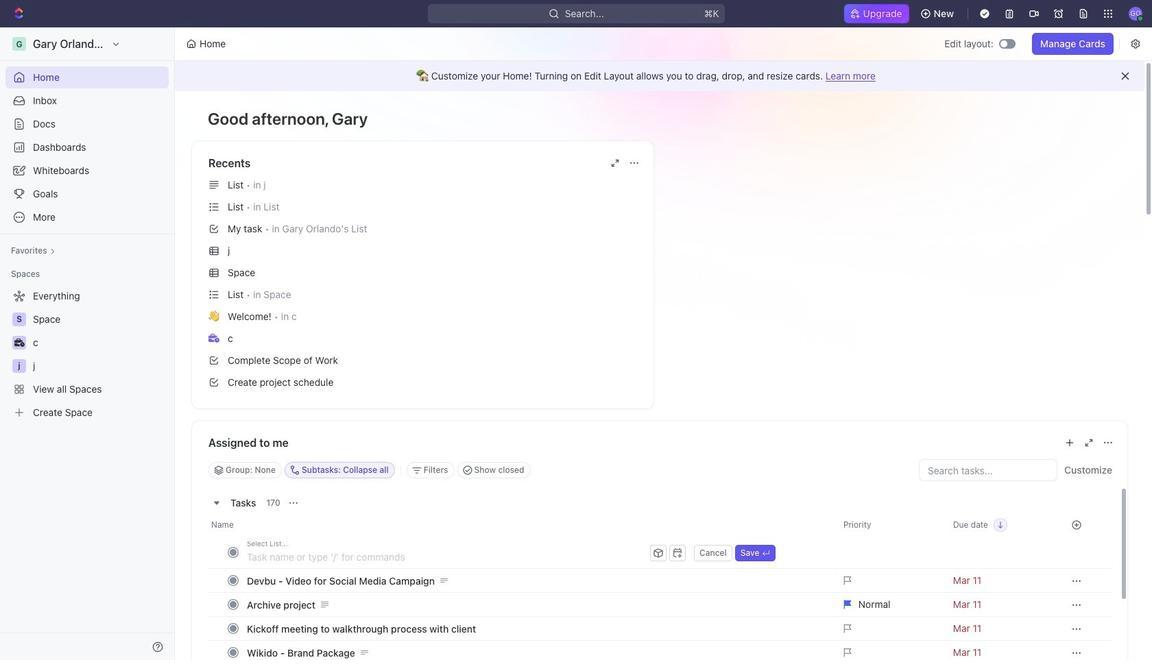 Task type: vqa. For each thing, say whether or not it's contained in the screenshot.
tree in the Sidebar navigation
yes



Task type: locate. For each thing, give the bounding box(es) containing it.
j, , element
[[12, 360, 26, 373]]

tree
[[5, 285, 169, 424]]

business time image
[[209, 334, 220, 343], [14, 339, 24, 347]]

sidebar navigation
[[0, 27, 178, 661]]

space, , element
[[12, 313, 26, 327]]

business time image inside sidebar navigation
[[14, 339, 24, 347]]

tree inside sidebar navigation
[[5, 285, 169, 424]]

0 horizontal spatial business time image
[[14, 339, 24, 347]]

alert
[[175, 61, 1145, 91]]



Task type: describe. For each thing, give the bounding box(es) containing it.
Search tasks... text field
[[920, 460, 1057, 481]]

1 horizontal spatial business time image
[[209, 334, 220, 343]]

gary orlando's workspace, , element
[[12, 37, 26, 51]]

Task name or type '/' for commands text field
[[247, 546, 648, 568]]



